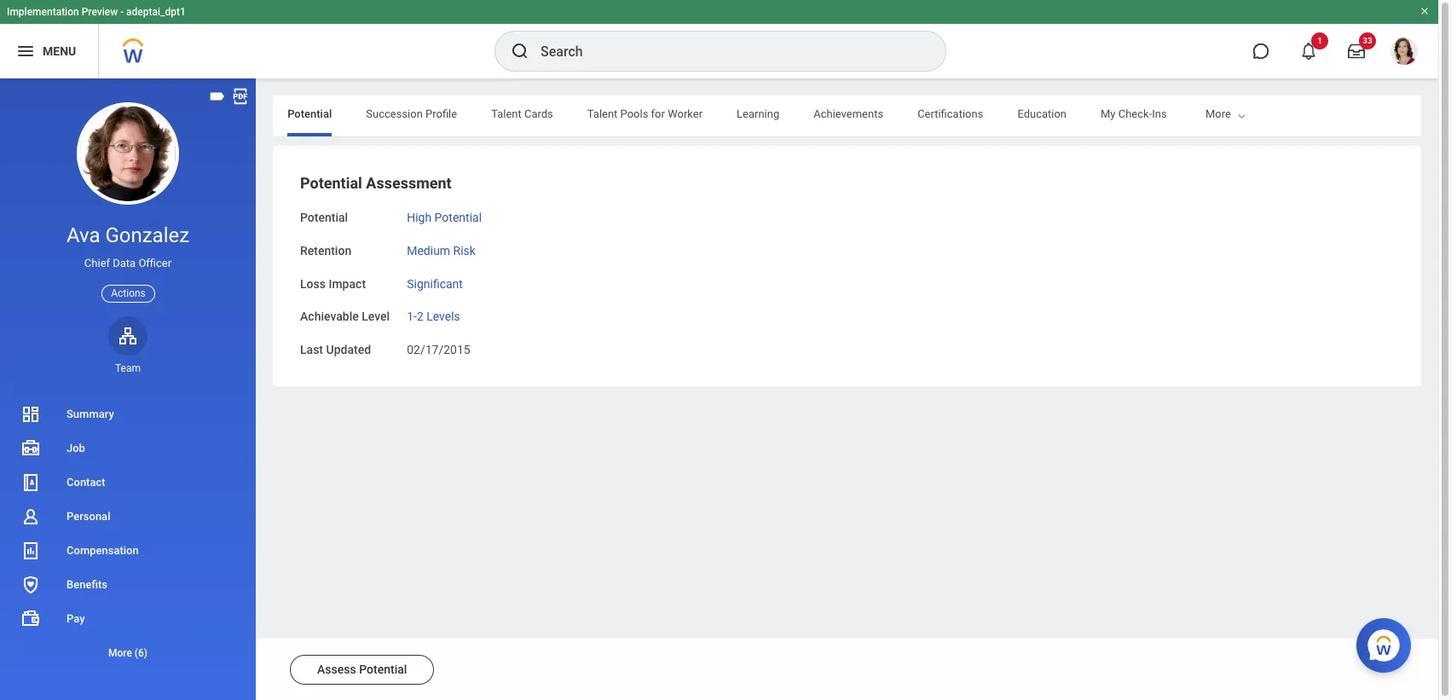 Task type: locate. For each thing, give the bounding box(es) containing it.
retention
[[300, 244, 352, 257]]

02/17/2015
[[407, 343, 471, 357]]

summary
[[67, 408, 114, 420]]

contact link
[[0, 466, 256, 500]]

list
[[0, 397, 256, 670]]

job
[[67, 442, 85, 455]]

0 horizontal spatial more
[[108, 647, 132, 659]]

more (6) button
[[0, 643, 256, 664]]

gonzalez
[[105, 223, 189, 247]]

talent for talent pools for worker
[[587, 107, 618, 120]]

high potential
[[407, 211, 482, 224]]

training
[[1406, 107, 1446, 120]]

justify image
[[15, 41, 36, 61]]

potential
[[288, 107, 332, 120], [300, 174, 362, 192], [300, 211, 348, 224], [435, 211, 482, 224], [359, 663, 407, 676]]

last updated element
[[407, 333, 471, 358]]

chief data officer
[[84, 257, 172, 270]]

significant
[[407, 277, 463, 290]]

loss impact
[[300, 277, 366, 290]]

(6)
[[135, 647, 148, 659]]

medium
[[407, 244, 450, 257]]

potential assessment
[[300, 174, 452, 192]]

33 button
[[1338, 32, 1377, 70]]

personal link
[[0, 500, 256, 534]]

work experience
[[1290, 107, 1372, 120]]

talent pools for worker
[[587, 107, 703, 120]]

1-2 levels link
[[407, 306, 460, 323]]

more for more (6)
[[108, 647, 132, 659]]

personal image
[[20, 507, 41, 527]]

0 horizontal spatial talent
[[491, 107, 522, 120]]

tab list
[[3, 96, 1446, 136]]

assess potential button
[[290, 655, 434, 685]]

1
[[1318, 36, 1323, 45]]

1 horizontal spatial talent
[[587, 107, 618, 120]]

for
[[651, 107, 665, 120]]

menu banner
[[0, 0, 1439, 78]]

actions button
[[102, 284, 155, 303]]

talent cards
[[491, 107, 553, 120]]

contact image
[[20, 473, 41, 493]]

view team image
[[118, 326, 138, 346]]

summary link
[[0, 397, 256, 432]]

1-
[[407, 310, 417, 323]]

more (6) button
[[0, 636, 256, 670]]

benefits
[[67, 578, 107, 591]]

pay link
[[0, 602, 256, 636]]

personal
[[67, 510, 110, 523]]

officer
[[138, 257, 172, 270]]

0 vertical spatial more
[[1206, 107, 1232, 120]]

more
[[1206, 107, 1232, 120], [108, 647, 132, 659]]

assess
[[317, 663, 356, 676]]

2 talent from the left
[[587, 107, 618, 120]]

tab list containing potential
[[3, 96, 1446, 136]]

talent left cards in the left top of the page
[[491, 107, 522, 120]]

1 vertical spatial more
[[108, 647, 132, 659]]

cards
[[524, 107, 553, 120]]

more right ins
[[1206, 107, 1232, 120]]

high potential link
[[407, 207, 482, 224]]

succession profile
[[366, 107, 457, 120]]

achievable level
[[300, 310, 390, 323]]

level
[[362, 310, 390, 323]]

33
[[1363, 36, 1373, 45]]

more inside dropdown button
[[108, 647, 132, 659]]

ins
[[1152, 107, 1167, 120]]

1 talent from the left
[[491, 107, 522, 120]]

impact
[[329, 277, 366, 290]]

talent
[[491, 107, 522, 120], [587, 107, 618, 120]]

1 horizontal spatial more
[[1206, 107, 1232, 120]]

updated
[[326, 343, 371, 357]]

view printable version (pdf) image
[[231, 87, 250, 106]]

Search Workday  search field
[[541, 32, 911, 70]]

significant link
[[407, 273, 463, 290]]

compensation link
[[0, 534, 256, 568]]

more left (6)
[[108, 647, 132, 659]]

1 button
[[1290, 32, 1329, 70]]

benefits link
[[0, 568, 256, 602]]

levels
[[427, 310, 460, 323]]

succession
[[366, 107, 423, 120]]

inbox large image
[[1348, 43, 1366, 60]]

medium risk link
[[407, 240, 476, 257]]

talent left pools
[[587, 107, 618, 120]]

adeptai_dpt1
[[126, 6, 186, 18]]



Task type: vqa. For each thing, say whether or not it's contained in the screenshot.
the inbox large icon
yes



Task type: describe. For each thing, give the bounding box(es) containing it.
high
[[407, 211, 432, 224]]

compensation image
[[20, 541, 41, 561]]

achievable
[[300, 310, 359, 323]]

last
[[300, 343, 323, 357]]

last updated
[[300, 343, 371, 357]]

-
[[120, 6, 124, 18]]

summary image
[[20, 404, 41, 425]]

chief
[[84, 257, 110, 270]]

ava gonzalez
[[66, 223, 189, 247]]

education
[[1018, 107, 1067, 120]]

potential inside button
[[359, 663, 407, 676]]

worker
[[668, 107, 703, 120]]

pools
[[621, 107, 649, 120]]

experience
[[1318, 107, 1372, 120]]

check-
[[1119, 107, 1152, 120]]

pay
[[67, 612, 85, 625]]

contact
[[67, 476, 105, 489]]

medium risk
[[407, 244, 476, 257]]

more for more
[[1206, 107, 1232, 120]]

more (6)
[[108, 647, 148, 659]]

assess potential
[[317, 663, 407, 676]]

list containing summary
[[0, 397, 256, 670]]

search image
[[510, 41, 531, 61]]

certifications
[[918, 107, 984, 120]]

benefits image
[[20, 575, 41, 595]]

achievements
[[814, 107, 884, 120]]

loss
[[300, 277, 326, 290]]

risk
[[453, 244, 476, 257]]

ava
[[66, 223, 100, 247]]

implementation preview -   adeptai_dpt1
[[7, 6, 186, 18]]

navigation pane region
[[0, 78, 256, 700]]

learning
[[737, 107, 780, 120]]

team link
[[108, 316, 148, 375]]

implementation
[[7, 6, 79, 18]]

profile
[[426, 107, 457, 120]]

preview
[[82, 6, 118, 18]]

languages
[[1201, 107, 1256, 120]]

team ava gonzalez element
[[108, 361, 148, 375]]

pay image
[[20, 609, 41, 629]]

talent for talent cards
[[491, 107, 522, 120]]

menu button
[[0, 24, 98, 78]]

job image
[[20, 438, 41, 459]]

notifications large image
[[1301, 43, 1318, 60]]

work
[[1290, 107, 1315, 120]]

my
[[1101, 107, 1116, 120]]

profile logan mcneil image
[[1391, 38, 1418, 68]]

job link
[[0, 432, 256, 466]]

2
[[417, 310, 424, 323]]

close environment banner image
[[1420, 6, 1430, 16]]

actions
[[111, 287, 146, 299]]

menu
[[43, 44, 76, 58]]

assessment
[[366, 174, 452, 192]]

team
[[115, 362, 141, 374]]

tag image
[[208, 87, 227, 106]]

my check-ins
[[1101, 107, 1167, 120]]

data
[[113, 257, 136, 270]]

compensation
[[67, 544, 139, 557]]

1-2 levels
[[407, 310, 460, 323]]



